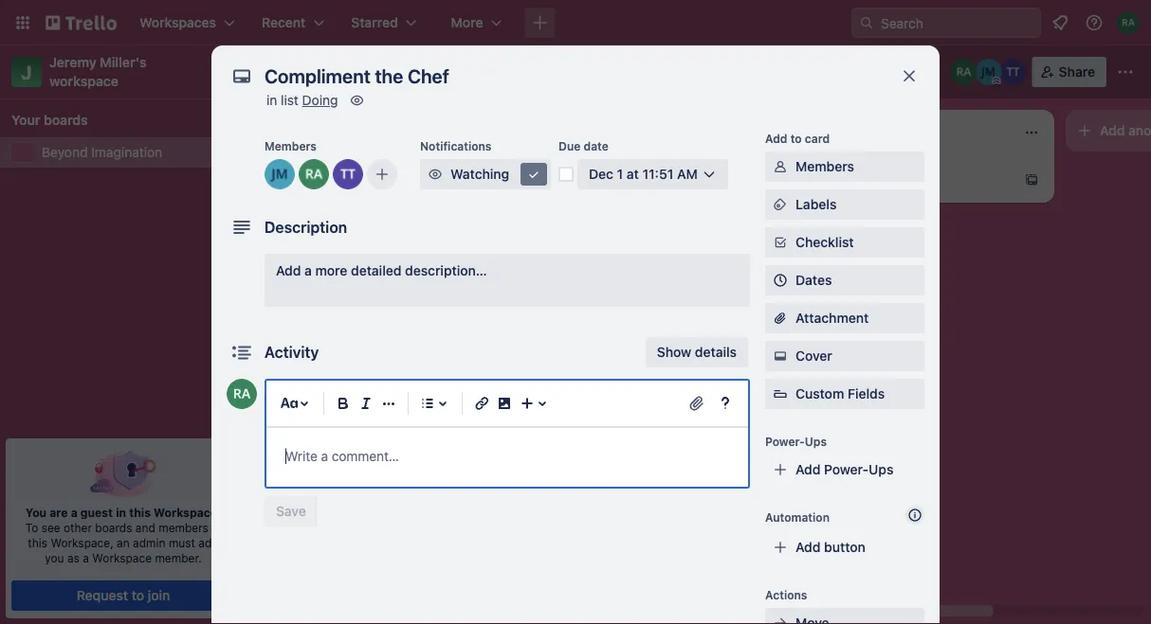 Task type: vqa. For each thing, say whether or not it's contained in the screenshot.
THE DEC 1 AT 11:51 AM button
yes



Task type: describe. For each thing, give the bounding box(es) containing it.
0 horizontal spatial add a card
[[296, 491, 363, 507]]

watching button
[[420, 159, 551, 190]]

description
[[265, 219, 347, 237]]

0 horizontal spatial card
[[335, 491, 363, 507]]

terry turtle (terryturtle) image right ruby anderson (rubyanderson7) image
[[1000, 59, 1027, 85]]

link image
[[470, 393, 493, 415]]

color: bold red, title: "thoughts" element
[[546, 163, 598, 177]]

at
[[627, 166, 639, 182]]

boards inside 'your boards with 1 items' element
[[44, 112, 88, 128]]

as
[[67, 552, 80, 565]]

thoughts
[[546, 164, 598, 177]]

add to card
[[765, 132, 830, 145]]

an
[[117, 537, 130, 550]]

ano
[[1128, 123, 1151, 138]]

your boards
[[11, 112, 88, 128]]

show menu image
[[1116, 63, 1135, 82]]

sm image for cover
[[771, 347, 790, 366]]

dec for dec 1
[[595, 244, 617, 257]]

custom fields button
[[765, 385, 924, 404]]

due
[[558, 139, 581, 153]]

a right save
[[324, 491, 332, 507]]

request to join button
[[12, 581, 235, 612]]

sm image left mark due date as complete option
[[524, 165, 543, 184]]

list
[[281, 92, 299, 108]]

add a more detailed description…
[[276, 263, 487, 279]]

filters button
[[863, 57, 936, 87]]

jeremy miller's workspace
[[49, 55, 150, 89]]

share
[[1059, 64, 1095, 80]]

terry turtle (terryturtle) image up main content area, start typing to enter text. text field
[[478, 402, 501, 425]]

a right the as
[[83, 552, 89, 565]]

details
[[695, 345, 737, 360]]

dec 1
[[595, 244, 625, 257]]

watching
[[450, 166, 509, 182]]

button
[[824, 540, 865, 556]]

doing
[[302, 92, 338, 108]]

imagination inside beyond imagination link
[[91, 145, 162, 160]]

doing link
[[302, 92, 338, 108]]

jeremy
[[49, 55, 97, 70]]

admin
[[133, 537, 165, 550]]

j
[[21, 61, 32, 83]]

sm image down board name text box
[[347, 91, 366, 110]]

sm image for labels
[[771, 195, 790, 214]]

automation
[[765, 511, 830, 524]]

your
[[11, 112, 40, 128]]

jeremy miller (jeremymiller198) image
[[721, 239, 743, 262]]

attachment button
[[765, 303, 924, 334]]

to
[[25, 521, 38, 535]]

request to join
[[77, 588, 170, 604]]

labels
[[795, 197, 837, 212]]

kickoff
[[277, 449, 320, 465]]

am
[[677, 166, 698, 182]]

thinking link
[[546, 174, 766, 193]]

back to home image
[[46, 8, 117, 38]]

attachment
[[795, 311, 869, 326]]

2 horizontal spatial create from template… image
[[1024, 173, 1039, 188]]

0 horizontal spatial jeremy miller (jeremymiller198) image
[[265, 159, 295, 190]]

save
[[276, 504, 306, 520]]

a left more
[[304, 263, 312, 279]]

0 horizontal spatial this
[[28, 537, 47, 550]]

add up labels link on the top of the page
[[834, 172, 859, 188]]

1 for dec 1 at 11:51 am
[[617, 166, 623, 182]]

more
[[315, 263, 347, 279]]

add a card button for bottom create from template… image
[[265, 484, 478, 514]]

members
[[159, 521, 208, 535]]

other
[[64, 521, 92, 535]]

show details link
[[646, 338, 748, 368]]

bold ⌘b image
[[332, 393, 355, 415]]

save button
[[265, 497, 317, 527]]

lists image
[[416, 393, 439, 415]]

thinking
[[546, 176, 599, 192]]

you are a guest in this workspace. to see other boards and members in this workspace, an admin must add you as a workspace member.
[[25, 506, 221, 565]]

workspace
[[49, 73, 118, 89]]

dates button
[[765, 265, 924, 296]]

workspace,
[[51, 537, 114, 550]]

ruby anderson (rubyanderson7) image right jeremy miller (jeremymiller198) icon
[[747, 239, 770, 262]]

add a card button for rightmost create from template… image
[[804, 165, 1016, 195]]

open information menu image
[[1085, 13, 1104, 32]]

add inside button
[[1100, 123, 1125, 138]]

filters
[[892, 64, 931, 80]]

add a more detailed description… link
[[265, 254, 750, 307]]

add power-ups
[[795, 462, 893, 478]]

1 for dec 1
[[620, 244, 625, 257]]

in list doing
[[266, 92, 338, 108]]

share button
[[1032, 57, 1106, 87]]

add left more
[[276, 263, 301, 279]]

0 horizontal spatial members
[[265, 139, 317, 153]]

add down power-ups
[[795, 462, 821, 478]]

show
[[657, 345, 691, 360]]

1 horizontal spatial create from template… image
[[755, 286, 770, 301]]

instagram
[[321, 381, 382, 397]]

primary element
[[0, 0, 1151, 46]]

italic ⌘i image
[[355, 393, 377, 415]]

sm image down notifications on the left top
[[426, 165, 445, 184]]

detailed
[[351, 263, 401, 279]]

you
[[25, 506, 47, 520]]

cover link
[[765, 341, 924, 372]]

ruby anderson (rubyanderson7) image
[[951, 59, 977, 85]]

ruby anderson (rubyanderson7) image left text styles image
[[227, 379, 257, 410]]

add button
[[795, 540, 865, 556]]

boards inside you are a guest in this workspace. to see other boards and members in this workspace, an admin must add you as a workspace member.
[[95, 521, 132, 535]]

see
[[41, 521, 60, 535]]

fields
[[848, 386, 885, 402]]

notifications
[[420, 139, 492, 153]]

power-ups
[[765, 435, 827, 448]]

star or unstar board image
[[454, 64, 469, 80]]

actions
[[765, 589, 807, 602]]

add down the kickoff
[[296, 491, 321, 507]]

image image
[[493, 393, 516, 415]]

cover
[[795, 348, 832, 364]]

workspace.
[[154, 506, 221, 520]]



Task type: locate. For each thing, give the bounding box(es) containing it.
Main content area, start typing to enter text. text field
[[285, 446, 729, 468]]

Dec 1 checkbox
[[573, 239, 631, 262]]

0 vertical spatial jeremy miller (jeremymiller198) image
[[975, 59, 1002, 85]]

sm image left the labels
[[771, 195, 790, 214]]

2 vertical spatial create from template… image
[[485, 492, 501, 507]]

card down 'meeting'
[[335, 491, 363, 507]]

to
[[790, 132, 802, 145], [132, 588, 144, 604]]

beyond imagination down 'your boards with 1 items' element in the top left of the page
[[42, 145, 162, 160]]

add
[[198, 537, 219, 550]]

and
[[135, 521, 155, 535]]

to inside button
[[132, 588, 144, 604]]

ruby anderson (rubyanderson7) image up description
[[299, 159, 329, 190]]

dec inside checkbox
[[595, 244, 617, 257]]

power- down custom
[[765, 435, 805, 448]]

2 horizontal spatial card
[[874, 172, 902, 188]]

jeremy miller (jeremymiller198) image up description
[[265, 159, 295, 190]]

ruby anderson (rubyanderson7) image right open information menu image
[[1117, 11, 1140, 34]]

create instagram link
[[277, 380, 497, 399]]

1 vertical spatial card
[[874, 172, 902, 188]]

miller's
[[100, 55, 147, 70]]

0 horizontal spatial ups
[[805, 435, 827, 448]]

to up the members link
[[790, 132, 802, 145]]

request
[[77, 588, 128, 604]]

card
[[805, 132, 830, 145], [874, 172, 902, 188], [335, 491, 363, 507]]

0 vertical spatial beyond
[[271, 62, 332, 82]]

imagination down 'your boards with 1 items' element in the top left of the page
[[91, 145, 162, 160]]

sm image
[[347, 91, 366, 110], [426, 165, 445, 184], [524, 165, 543, 184], [771, 233, 790, 252], [771, 614, 790, 625]]

are
[[50, 506, 68, 520]]

due date
[[558, 139, 609, 153]]

add a card button up checklist link
[[804, 165, 1016, 195]]

power- down power-ups
[[824, 462, 869, 478]]

editor toolbar toolbar
[[274, 389, 740, 419]]

0 horizontal spatial add a card button
[[265, 484, 478, 514]]

sm image for members
[[771, 157, 790, 176]]

activity
[[265, 344, 319, 362]]

Board name text field
[[262, 57, 442, 87]]

1 horizontal spatial power-
[[824, 462, 869, 478]]

beyond imagination
[[271, 62, 433, 82], [42, 145, 162, 160]]

sm image inside checklist link
[[771, 233, 790, 252]]

this
[[129, 506, 151, 520], [28, 537, 47, 550]]

beyond imagination link
[[42, 143, 235, 162]]

2 horizontal spatial in
[[266, 92, 277, 108]]

0 vertical spatial boards
[[44, 112, 88, 128]]

automation image
[[829, 57, 856, 83]]

sm image left checklist
[[771, 233, 790, 252]]

0 vertical spatial to
[[790, 132, 802, 145]]

thoughts thinking
[[546, 164, 599, 192]]

imagination up doing link
[[336, 62, 433, 82]]

in left the list
[[266, 92, 277, 108]]

sm image inside the members link
[[771, 157, 790, 176]]

0 vertical spatial 1
[[617, 166, 623, 182]]

add up the members link
[[765, 132, 787, 145]]

date
[[584, 139, 609, 153]]

0 vertical spatial imagination
[[336, 62, 433, 82]]

1 inside checkbox
[[620, 244, 625, 257]]

create instagram
[[277, 381, 382, 397]]

a up labels link on the top of the page
[[863, 172, 870, 188]]

this up the and
[[129, 506, 151, 520]]

add a card button down kickoff meeting link
[[265, 484, 478, 514]]

boards up the 'an' in the left of the page
[[95, 521, 132, 535]]

1 left at
[[617, 166, 623, 182]]

ruby anderson (rubyanderson7) image
[[1117, 11, 1140, 34], [299, 159, 329, 190], [747, 239, 770, 262], [227, 379, 257, 410]]

1 vertical spatial power-
[[824, 462, 869, 478]]

2 vertical spatial sm image
[[771, 347, 790, 366]]

boards
[[44, 112, 88, 128], [95, 521, 132, 535]]

kickoff meeting
[[277, 449, 373, 465]]

0 horizontal spatial boards
[[44, 112, 88, 128]]

beyond imagination up doing link
[[271, 62, 433, 82]]

custom
[[795, 386, 844, 402]]

sm image down add to card at the top right of the page
[[771, 157, 790, 176]]

1 vertical spatial beyond imagination
[[42, 145, 162, 160]]

0 vertical spatial sm image
[[771, 157, 790, 176]]

members up the labels
[[795, 159, 854, 174]]

beyond inside board name text box
[[271, 62, 332, 82]]

description…
[[405, 263, 487, 279]]

1 vertical spatial this
[[28, 537, 47, 550]]

0 vertical spatial add a card
[[834, 172, 902, 188]]

0 horizontal spatial power-
[[765, 435, 805, 448]]

your boards with 1 items element
[[11, 109, 226, 132]]

0 vertical spatial dec
[[589, 166, 613, 182]]

1 horizontal spatial to
[[790, 132, 802, 145]]

search image
[[859, 15, 874, 30]]

1 vertical spatial jeremy miller (jeremymiller198) image
[[265, 159, 295, 190]]

1 horizontal spatial boards
[[95, 521, 132, 535]]

1 vertical spatial add a card
[[296, 491, 363, 507]]

workspace
[[92, 552, 152, 565]]

jeremy miller (jeremymiller198) image
[[975, 59, 1002, 85], [265, 159, 295, 190]]

ups
[[805, 435, 827, 448], [869, 462, 893, 478]]

imagination inside board name text box
[[336, 62, 433, 82]]

members
[[265, 139, 317, 153], [795, 159, 854, 174]]

terry turtle (terryturtle) image
[[1000, 59, 1027, 85], [333, 159, 363, 190], [694, 239, 717, 262], [478, 402, 501, 425]]

1 vertical spatial beyond
[[42, 145, 88, 160]]

1 vertical spatial create from template… image
[[755, 286, 770, 301]]

kickoff meeting link
[[277, 448, 497, 467]]

2 vertical spatial in
[[212, 521, 221, 535]]

workspace visible image
[[488, 64, 503, 80]]

0 horizontal spatial imagination
[[91, 145, 162, 160]]

add ano
[[1100, 123, 1151, 138]]

checklist link
[[765, 228, 924, 258]]

1 horizontal spatial add a card button
[[804, 165, 1016, 195]]

more formatting image
[[377, 393, 400, 415]]

add a card button
[[804, 165, 1016, 195], [265, 484, 478, 514]]

0 horizontal spatial in
[[116, 506, 126, 520]]

sm image left cover at the bottom of the page
[[771, 347, 790, 366]]

11:51
[[642, 166, 674, 182]]

0 vertical spatial beyond imagination
[[271, 62, 433, 82]]

member.
[[155, 552, 202, 565]]

add a card
[[834, 172, 902, 188], [296, 491, 363, 507]]

add down the automation
[[795, 540, 821, 556]]

jeremy miller (jeremymiller198) image down search field
[[975, 59, 1002, 85]]

0 vertical spatial members
[[265, 139, 317, 153]]

must
[[169, 537, 195, 550]]

1 horizontal spatial beyond
[[271, 62, 332, 82]]

beyond
[[271, 62, 332, 82], [42, 145, 88, 160]]

2 vertical spatial 1
[[364, 407, 369, 420]]

ups down fields
[[869, 462, 893, 478]]

create
[[277, 381, 318, 397]]

sm image
[[771, 157, 790, 176], [771, 195, 790, 214], [771, 347, 790, 366]]

None text field
[[255, 59, 881, 93]]

text styles image
[[278, 393, 301, 415]]

1 vertical spatial boards
[[95, 521, 132, 535]]

you
[[45, 552, 64, 565]]

1 vertical spatial dec
[[595, 244, 617, 257]]

dec for dec 1 at 11:51 am
[[589, 166, 613, 182]]

2 vertical spatial card
[[335, 491, 363, 507]]

0 vertical spatial add a card button
[[804, 165, 1016, 195]]

0 horizontal spatial beyond imagination
[[42, 145, 162, 160]]

1 vertical spatial to
[[132, 588, 144, 604]]

beyond down 'your boards' at the left top
[[42, 145, 88, 160]]

0 vertical spatial ups
[[805, 435, 827, 448]]

add a card down kickoff meeting
[[296, 491, 363, 507]]

1 left 'more formatting' image
[[364, 407, 369, 420]]

card up the members link
[[805, 132, 830, 145]]

show details
[[657, 345, 737, 360]]

beyond imagination inside board name text box
[[271, 62, 433, 82]]

add left ano at right
[[1100, 123, 1125, 138]]

add button button
[[765, 533, 924, 563]]

to left join at the bottom of the page
[[132, 588, 144, 604]]

add
[[1100, 123, 1125, 138], [765, 132, 787, 145], [834, 172, 859, 188], [276, 263, 301, 279], [795, 462, 821, 478], [296, 491, 321, 507], [795, 540, 821, 556]]

0 vertical spatial create from template… image
[[1024, 173, 1039, 188]]

Search field
[[874, 9, 1040, 37]]

1 vertical spatial members
[[795, 159, 854, 174]]

members down the list
[[265, 139, 317, 153]]

power-
[[765, 435, 805, 448], [824, 462, 869, 478]]

0 vertical spatial this
[[129, 506, 151, 520]]

0 notifications image
[[1049, 11, 1071, 34]]

1 horizontal spatial this
[[129, 506, 151, 520]]

boards right your
[[44, 112, 88, 128]]

1 vertical spatial 1
[[620, 244, 625, 257]]

Mark due date as complete checkbox
[[558, 167, 574, 182]]

0 vertical spatial power-
[[765, 435, 805, 448]]

meeting
[[323, 449, 373, 465]]

ruby anderson (rubyanderson7) image inside primary element
[[1117, 11, 1140, 34]]

dec inside button
[[589, 166, 613, 182]]

create from template… image
[[1024, 173, 1039, 188], [755, 286, 770, 301], [485, 492, 501, 507]]

1 horizontal spatial add a card
[[834, 172, 902, 188]]

1 horizontal spatial card
[[805, 132, 830, 145]]

add power-ups link
[[765, 455, 924, 485]]

this down to
[[28, 537, 47, 550]]

terry turtle (terryturtle) image left "add members to card" icon at the left of the page
[[333, 159, 363, 190]]

terry turtle (terryturtle) image left jeremy miller (jeremymiller198) icon
[[694, 239, 717, 262]]

1 vertical spatial imagination
[[91, 145, 162, 160]]

1 horizontal spatial ups
[[869, 462, 893, 478]]

1 vertical spatial in
[[116, 506, 126, 520]]

members link
[[765, 152, 924, 182]]

3 sm image from the top
[[771, 347, 790, 366]]

add inside button
[[795, 540, 821, 556]]

beyond up in list doing
[[271, 62, 332, 82]]

in up add
[[212, 521, 221, 535]]

imagination
[[336, 62, 433, 82], [91, 145, 162, 160]]

labels link
[[765, 190, 924, 220]]

in right guest
[[116, 506, 126, 520]]

sm image inside labels link
[[771, 195, 790, 214]]

dec down date
[[589, 166, 613, 182]]

1 vertical spatial ups
[[869, 462, 893, 478]]

checklist
[[795, 235, 854, 250]]

0 horizontal spatial create from template… image
[[485, 492, 501, 507]]

create board or workspace image
[[530, 13, 549, 32]]

1 horizontal spatial in
[[212, 521, 221, 535]]

1 vertical spatial sm image
[[771, 195, 790, 214]]

0 horizontal spatial beyond
[[42, 145, 88, 160]]

1 sm image from the top
[[771, 157, 790, 176]]

add a card up labels link on the top of the page
[[834, 172, 902, 188]]

to for card
[[790, 132, 802, 145]]

dec down thinking
[[595, 244, 617, 257]]

to for join
[[132, 588, 144, 604]]

2 sm image from the top
[[771, 195, 790, 214]]

dates
[[795, 273, 832, 288]]

a
[[863, 172, 870, 188], [304, 263, 312, 279], [324, 491, 332, 507], [71, 506, 78, 520], [83, 552, 89, 565]]

sm image inside cover 'link'
[[771, 347, 790, 366]]

join
[[148, 588, 170, 604]]

add members to card image
[[375, 165, 390, 184]]

1 down thinking link at the top of page
[[620, 244, 625, 257]]

dec 1 at 11:51 am
[[589, 166, 698, 182]]

add ano button
[[1066, 110, 1151, 152]]

1 horizontal spatial jeremy miller (jeremymiller198) image
[[975, 59, 1002, 85]]

1 inside button
[[617, 166, 623, 182]]

guest
[[80, 506, 113, 520]]

card up labels link on the top of the page
[[874, 172, 902, 188]]

1 horizontal spatial members
[[795, 159, 854, 174]]

a right are
[[71, 506, 78, 520]]

1 vertical spatial add a card button
[[265, 484, 478, 514]]

0 vertical spatial in
[[266, 92, 277, 108]]

0 horizontal spatial to
[[132, 588, 144, 604]]

0 vertical spatial card
[[805, 132, 830, 145]]

ups up "add power-ups"
[[805, 435, 827, 448]]

1 horizontal spatial beyond imagination
[[271, 62, 433, 82]]

sm image down actions
[[771, 614, 790, 625]]

open help dialog image
[[714, 393, 737, 415]]

dec 1 at 11:51 am button
[[577, 159, 728, 190]]

attach and insert link image
[[687, 394, 706, 413]]

1 horizontal spatial imagination
[[336, 62, 433, 82]]

custom fields
[[795, 386, 885, 402]]



